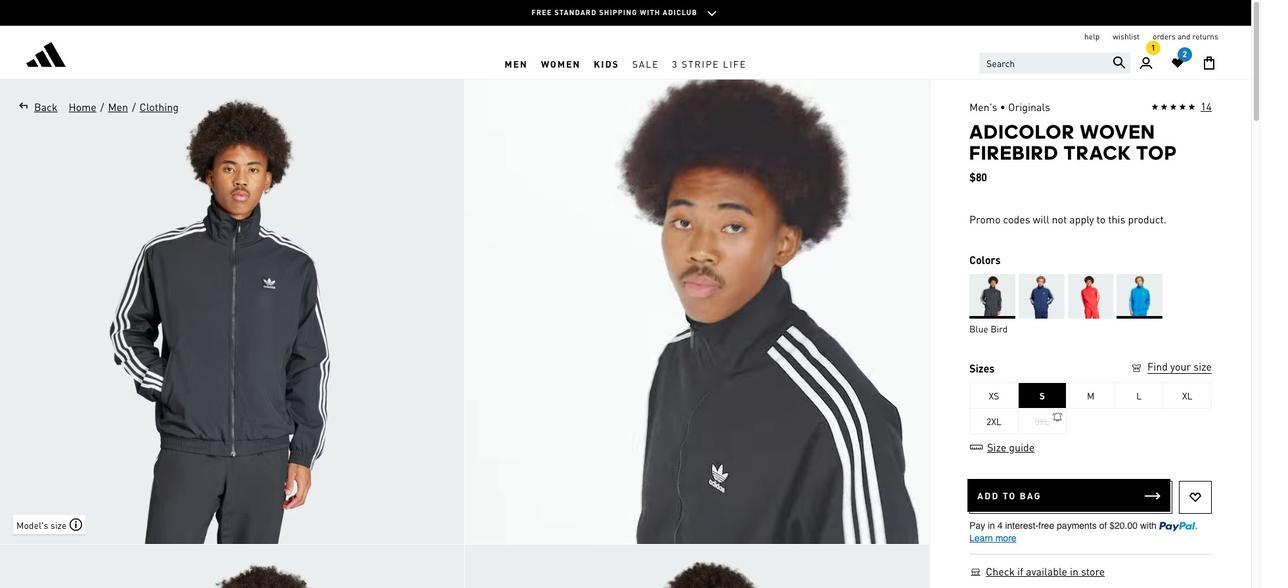 Task type: describe. For each thing, give the bounding box(es) containing it.
with
[[640, 8, 661, 17]]

2xl
[[987, 415, 1002, 427]]

codes
[[1004, 212, 1031, 226]]

store
[[1082, 565, 1106, 578]]

1 / from the left
[[100, 100, 104, 114]]

women
[[541, 58, 581, 69]]

kids link
[[588, 48, 626, 79]]

m button
[[1067, 383, 1116, 409]]

find your size button
[[1131, 360, 1213, 376]]

find
[[1148, 360, 1169, 373]]

14 button
[[1152, 99, 1213, 115]]

model's
[[16, 519, 48, 531]]

back
[[34, 100, 58, 114]]

product color: night indigo image
[[1019, 274, 1065, 319]]

product color: black image
[[970, 274, 1016, 319]]

0 vertical spatial size
[[1194, 360, 1213, 373]]

wishlist link
[[1114, 32, 1140, 42]]

3 stripe life link
[[666, 48, 754, 79]]

men
[[108, 100, 128, 114]]

3xl button
[[1019, 408, 1067, 434]]

firebird
[[970, 141, 1060, 164]]

size guide link
[[970, 440, 1036, 454]]

•
[[1001, 100, 1006, 114]]

men's
[[970, 100, 998, 114]]

size
[[988, 440, 1007, 454]]

clothing link
[[139, 99, 179, 115]]

will
[[1034, 212, 1050, 226]]

help
[[1085, 32, 1100, 41]]

add
[[978, 490, 1000, 502]]

m
[[1088, 390, 1095, 402]]

men link
[[107, 99, 129, 115]]

check if available in store
[[987, 565, 1106, 578]]

free standard shipping with adiclub
[[532, 8, 698, 17]]

2xl button
[[971, 408, 1019, 434]]

bird
[[991, 323, 1008, 335]]

returns
[[1193, 32, 1219, 41]]

3xl
[[1036, 415, 1050, 427]]

l button
[[1116, 383, 1164, 409]]

guide
[[1010, 440, 1035, 454]]

colors
[[970, 253, 1001, 267]]

product.
[[1129, 212, 1167, 226]]

life
[[723, 58, 747, 69]]

xs
[[989, 390, 1000, 402]]

sale link
[[626, 48, 666, 79]]

back link
[[13, 99, 58, 115]]

model's size
[[16, 519, 67, 531]]

to
[[1003, 490, 1017, 502]]

add to bag button
[[968, 479, 1171, 512]]

bag
[[1020, 490, 1042, 502]]

xl button
[[1164, 383, 1213, 409]]

add to bag
[[978, 490, 1042, 502]]

3 stripe life
[[673, 58, 747, 69]]

xl
[[1183, 390, 1193, 402]]

1 link
[[1131, 44, 1163, 79]]

track
[[1064, 141, 1132, 164]]

sizes
[[970, 362, 995, 375]]

14
[[1202, 99, 1213, 113]]

and
[[1178, 32, 1191, 41]]

apply
[[1070, 212, 1095, 226]]

main navigation element
[[299, 48, 953, 79]]

help link
[[1085, 32, 1100, 42]]

blue
[[970, 323, 989, 335]]



Task type: vqa. For each thing, say whether or not it's contained in the screenshot.
Password password field
no



Task type: locate. For each thing, give the bounding box(es) containing it.
stripe
[[682, 58, 720, 69]]

promo codes will not apply to this product.
[[970, 212, 1167, 226]]

blue bird
[[970, 323, 1008, 335]]

if
[[1018, 565, 1024, 578]]

orders and returns link
[[1154, 32, 1219, 42]]

check if available in store button
[[986, 565, 1106, 579]]

product color: blue bird image
[[1118, 274, 1163, 319]]

0 horizontal spatial size
[[51, 519, 67, 531]]

$80
[[970, 170, 988, 184]]

standard
[[555, 8, 597, 17]]

to
[[1097, 212, 1106, 226]]

s button
[[1019, 383, 1067, 409]]

Search field
[[980, 53, 1131, 74]]

1
[[1152, 46, 1156, 55]]

originals
[[1009, 100, 1051, 114]]

in
[[1071, 565, 1079, 578]]

home
[[69, 100, 96, 114]]

2 / from the left
[[132, 100, 136, 114]]

find your size
[[1148, 360, 1213, 373]]

size
[[1194, 360, 1213, 373], [51, 519, 67, 531]]

0 horizontal spatial /
[[100, 100, 104, 114]]

adiclub
[[663, 8, 698, 17]]

adicolor woven firebird track top $80
[[970, 120, 1178, 184]]

available
[[1027, 565, 1068, 578]]

size right the model's on the bottom of page
[[51, 519, 67, 531]]

your
[[1171, 360, 1192, 373]]

find your size image
[[1131, 362, 1144, 375]]

play video image
[[678, 292, 717, 332]]

not
[[1053, 212, 1068, 226]]

model's size button
[[13, 515, 86, 534]]

2
[[1184, 49, 1188, 59]]

xs button
[[971, 383, 1019, 409]]

home / men / clothing
[[69, 100, 179, 114]]

check
[[987, 565, 1016, 578]]

shipping
[[600, 8, 638, 17]]

l
[[1137, 390, 1142, 402]]

men link
[[498, 48, 535, 79]]

s
[[1040, 390, 1046, 402]]

/
[[100, 100, 104, 114], [132, 100, 136, 114]]

kids
[[594, 58, 620, 69]]

free
[[532, 8, 552, 17]]

2 link
[[1163, 47, 1194, 79]]

wishlist
[[1114, 32, 1140, 41]]

sale
[[633, 58, 659, 69]]

orders
[[1154, 32, 1176, 41]]

size right your
[[1194, 360, 1213, 373]]

1 horizontal spatial /
[[132, 100, 136, 114]]

promo
[[970, 212, 1001, 226]]

/ left men
[[100, 100, 104, 114]]

black adicolor woven firebird track top image
[[0, 80, 465, 544], [465, 80, 930, 544], [0, 545, 465, 588], [465, 545, 930, 588]]

woven
[[1081, 120, 1156, 143]]

1 vertical spatial size
[[51, 519, 67, 531]]

men
[[505, 58, 528, 69]]

orders and returns
[[1154, 32, 1219, 41]]

3
[[673, 58, 679, 69]]

size guide
[[988, 440, 1035, 454]]

men's • originals
[[970, 100, 1051, 114]]

1 horizontal spatial size
[[1194, 360, 1213, 373]]

clothing
[[140, 100, 179, 114]]

/ right men
[[132, 100, 136, 114]]

adicolor
[[970, 120, 1076, 143]]

home link
[[68, 99, 97, 115]]

women link
[[535, 48, 588, 79]]

product color: better scarlet image
[[1068, 274, 1114, 319]]

top
[[1137, 141, 1178, 164]]



